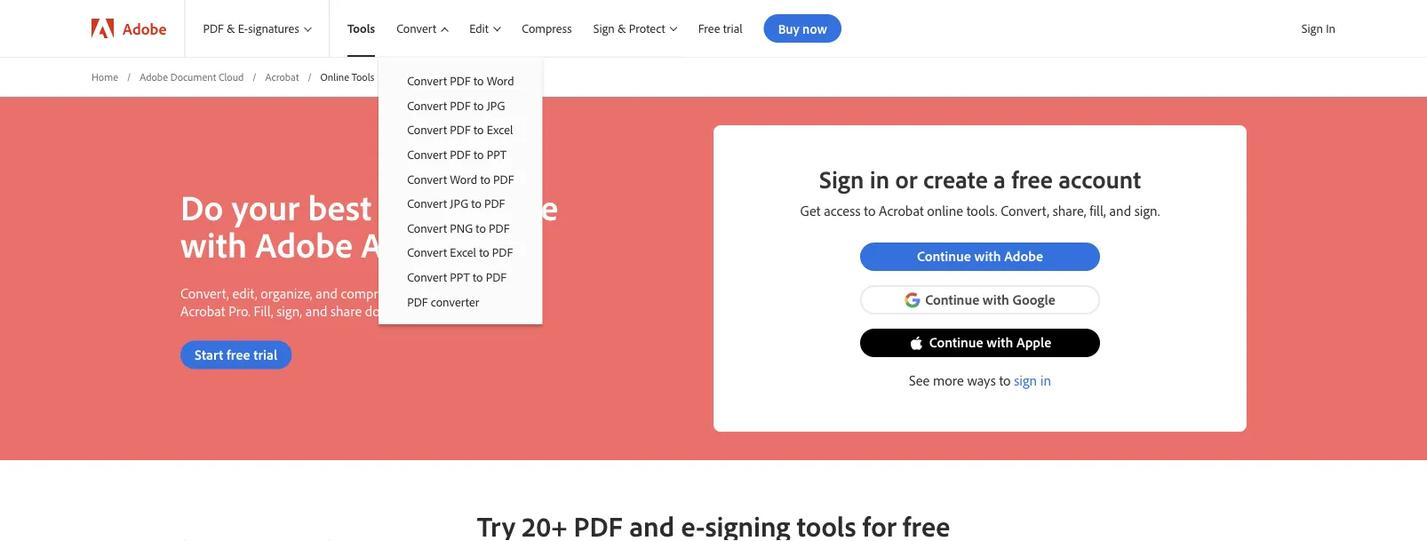 Task type: locate. For each thing, give the bounding box(es) containing it.
1 vertical spatial jpg
[[450, 196, 469, 211]]

0 horizontal spatial excel
[[450, 245, 476, 260]]

convert down convert pdf to jpg
[[407, 122, 447, 138]]

to for convert pdf to word
[[474, 73, 484, 88]]

1 horizontal spatial convert,
[[1001, 202, 1050, 219]]

pdf down convert pdf to excel link at the top
[[450, 146, 471, 162]]

continue inside continue with adobe link
[[917, 247, 971, 265]]

with inside convert, edit, organize, and compress pdf files with adobe acrobat pro. fill, sign, and share documents too.
[[453, 284, 478, 302]]

to down convert pdf to excel link at the top
[[474, 146, 484, 162]]

1 horizontal spatial sign
[[820, 162, 864, 194]]

0 vertical spatial in
[[870, 162, 890, 194]]

&
[[618, 20, 626, 36], [227, 21, 235, 36]]

& left protect
[[618, 20, 626, 36]]

convert, left 'edit,'
[[180, 284, 229, 302]]

sign up access
[[820, 162, 864, 194]]

adobe left document
[[140, 70, 168, 83]]

sign left protect
[[593, 20, 615, 36]]

0 horizontal spatial free
[[227, 345, 250, 363]]

document
[[170, 70, 216, 83]]

continue inside continue with google link
[[926, 290, 980, 308]]

0 vertical spatial ppt
[[487, 146, 507, 162]]

google
[[1013, 290, 1056, 308]]

sign in
[[1302, 20, 1336, 36]]

get
[[801, 202, 821, 219]]

convert pdf to jpg
[[407, 97, 505, 113]]

trial down fill,
[[254, 345, 278, 363]]

to down convert pdf to ppt link
[[480, 171, 491, 187]]

to down the convert pdf to word link
[[474, 97, 484, 113]]

convert ppt to pdf link
[[379, 265, 543, 289]]

online
[[464, 184, 559, 229], [927, 202, 964, 219]]

0 horizontal spatial jpg
[[450, 196, 469, 211]]

& inside popup button
[[227, 21, 235, 36]]

sign & protect
[[593, 20, 665, 36]]

group containing convert pdf to word
[[379, 57, 543, 324]]

excel down convert pdf to jpg link
[[487, 122, 513, 138]]

0 vertical spatial convert,
[[1001, 202, 1050, 219]]

tools link
[[330, 0, 379, 57]]

pdf down the convert pdf to word link
[[450, 97, 471, 113]]

to right access
[[864, 202, 876, 219]]

continue with apple link
[[860, 329, 1100, 357]]

convert for convert
[[397, 20, 437, 36]]

protect
[[629, 20, 665, 36]]

sign inside 'sign in or create a free account get access to acrobat online tools. convert, share, fill, and sign.'
[[820, 162, 864, 194]]

online inside 'sign in or create a free account get access to acrobat online tools. convert, share, fill, and sign.'
[[927, 202, 964, 219]]

to
[[474, 73, 484, 88], [474, 97, 484, 113], [474, 122, 484, 138], [474, 146, 484, 162], [480, 171, 491, 187], [471, 196, 482, 211], [864, 202, 876, 219], [476, 220, 486, 236], [479, 245, 489, 260], [473, 269, 483, 285], [1000, 371, 1011, 389]]

& inside dropdown button
[[618, 20, 626, 36]]

convert excel to pdf link
[[379, 240, 543, 265]]

ppt down "convert excel to pdf" link
[[450, 269, 470, 285]]

to right png
[[476, 220, 486, 236]]

free inside 'sign in or create a free account get access to acrobat online tools. convert, share, fill, and sign.'
[[1012, 162, 1053, 194]]

1 vertical spatial continue
[[926, 290, 980, 308]]

trial
[[723, 21, 743, 36], [254, 345, 278, 363]]

pdf
[[203, 21, 224, 36], [450, 73, 471, 88], [450, 97, 471, 113], [450, 122, 471, 138], [450, 146, 471, 162], [493, 171, 514, 187], [484, 196, 505, 211], [489, 220, 510, 236], [492, 245, 513, 260], [486, 269, 507, 285], [400, 284, 423, 302], [407, 294, 428, 309]]

and right 'fill,'
[[1110, 202, 1132, 219]]

adobe up adobe document cloud
[[123, 18, 167, 38]]

too.
[[433, 302, 455, 319]]

ppt down convert pdf to excel link at the top
[[487, 146, 507, 162]]

adobe up organize,
[[255, 221, 353, 266]]

convert inside popup button
[[397, 20, 437, 36]]

sign left in
[[1302, 20, 1324, 36]]

convert up convert pdf to excel
[[407, 97, 447, 113]]

jpg
[[487, 97, 505, 113], [450, 196, 469, 211]]

sign
[[593, 20, 615, 36], [1302, 20, 1324, 36], [820, 162, 864, 194]]

continue with adobe link
[[860, 242, 1100, 271]]

2 vertical spatial continue
[[929, 333, 984, 351]]

& left e-
[[227, 21, 235, 36]]

pdf left e-
[[203, 21, 224, 36]]

1 vertical spatial in
[[1041, 371, 1052, 389]]

with for continue with apple
[[987, 333, 1014, 351]]

free right a
[[1012, 162, 1053, 194]]

0 vertical spatial free
[[1012, 162, 1053, 194]]

0 vertical spatial excel
[[487, 122, 513, 138]]

group
[[379, 57, 543, 324]]

0 horizontal spatial online
[[464, 184, 559, 229]]

and
[[1110, 202, 1132, 219], [316, 284, 338, 302], [306, 302, 327, 319]]

0 horizontal spatial convert,
[[180, 284, 229, 302]]

convert up convert ppt to pdf
[[407, 245, 447, 260]]

in left or
[[870, 162, 890, 194]]

acrobat inside convert, edit, organize, and compress pdf files with adobe acrobat pro. fill, sign, and share documents too.
[[180, 302, 225, 319]]

excel
[[487, 122, 513, 138], [450, 245, 476, 260]]

convert pdf to ppt link
[[379, 142, 543, 167]]

convert jpg to pdf
[[407, 196, 505, 211]]

to up png
[[471, 196, 482, 211]]

convert down convert pdf to excel
[[407, 146, 447, 162]]

1 vertical spatial word
[[450, 171, 477, 187]]

pdf & e-signatures
[[203, 21, 299, 36]]

1 vertical spatial excel
[[450, 245, 476, 260]]

1 vertical spatial trial
[[254, 345, 278, 363]]

with
[[180, 221, 247, 266], [975, 247, 1001, 265], [453, 284, 478, 302], [983, 290, 1010, 308], [987, 333, 1014, 351]]

to down convert pdf to jpg link
[[474, 122, 484, 138]]

0 horizontal spatial ppt
[[450, 269, 470, 285]]

ppt
[[487, 146, 507, 162], [450, 269, 470, 285]]

1 vertical spatial convert,
[[180, 284, 229, 302]]

to for convert word to pdf
[[480, 171, 491, 187]]

compress link
[[504, 0, 576, 57]]

tools up online tools
[[348, 21, 375, 36]]

adobe link
[[74, 0, 184, 57]]

sign inside dropdown button
[[593, 20, 615, 36]]

to left sign
[[1000, 371, 1011, 389]]

0 horizontal spatial in
[[870, 162, 890, 194]]

sign
[[1014, 371, 1038, 389]]

acrobat
[[265, 70, 299, 83], [879, 202, 924, 219], [361, 221, 478, 266], [180, 302, 225, 319]]

word
[[487, 73, 514, 88], [450, 171, 477, 187]]

your
[[232, 184, 300, 229]]

or
[[896, 162, 918, 194]]

acrobat link
[[265, 69, 299, 84]]

0 vertical spatial trial
[[723, 21, 743, 36]]

and inside 'sign in or create a free account get access to acrobat online tools. convert, share, fill, and sign.'
[[1110, 202, 1132, 219]]

files
[[427, 284, 450, 302]]

convert word to pdf
[[407, 171, 514, 187]]

convert up convert png to pdf
[[407, 196, 447, 211]]

1 horizontal spatial free
[[1012, 162, 1053, 194]]

free
[[1012, 162, 1053, 194], [227, 345, 250, 363]]

free right start
[[227, 345, 250, 363]]

convert up convert pdf to jpg
[[407, 73, 447, 88]]

0 vertical spatial continue
[[917, 247, 971, 265]]

sign & protect button
[[576, 0, 681, 57]]

share,
[[1053, 202, 1087, 219]]

in
[[870, 162, 890, 194], [1041, 371, 1052, 389]]

convert, down a
[[1001, 202, 1050, 219]]

pdf left files
[[400, 284, 423, 302]]

pdf converter link
[[379, 289, 543, 314]]

0 horizontal spatial &
[[227, 21, 235, 36]]

online tools
[[321, 70, 374, 83]]

continue up more
[[929, 333, 984, 351]]

0 horizontal spatial word
[[450, 171, 477, 187]]

acrobat inside do your best work online with adobe acrobat
[[361, 221, 478, 266]]

in right sign
[[1041, 371, 1052, 389]]

continue up continue with google link
[[917, 247, 971, 265]]

0 horizontal spatial sign
[[593, 20, 615, 36]]

start free trial
[[195, 345, 278, 363]]

convert, edit, organize, and compress pdf files with adobe acrobat pro. fill, sign, and share documents too.
[[180, 284, 519, 319]]

pdf down convert pdf to ppt link
[[493, 171, 514, 187]]

organize,
[[261, 284, 313, 302]]

pro.
[[229, 302, 251, 319]]

2 horizontal spatial sign
[[1302, 20, 1324, 36]]

convert for convert png to pdf
[[407, 220, 447, 236]]

to up convert pdf to jpg link
[[474, 73, 484, 88]]

start free trial link
[[180, 341, 292, 369]]

continue for continue with apple
[[929, 333, 984, 351]]

1 horizontal spatial &
[[618, 20, 626, 36]]

adobe up google on the right bottom of page
[[1005, 247, 1044, 265]]

with inside do your best work online with adobe acrobat
[[180, 221, 247, 266]]

0 vertical spatial jpg
[[487, 97, 505, 113]]

adobe
[[123, 18, 167, 38], [140, 70, 168, 83], [255, 221, 353, 266], [1005, 247, 1044, 265], [482, 284, 519, 302]]

adobe right converter
[[482, 284, 519, 302]]

0 horizontal spatial trial
[[254, 345, 278, 363]]

jpg down the convert pdf to word link
[[487, 97, 505, 113]]

0 vertical spatial word
[[487, 73, 514, 88]]

fill,
[[254, 302, 273, 319]]

word up convert pdf to jpg link
[[487, 73, 514, 88]]

excel down png
[[450, 245, 476, 260]]

share
[[331, 302, 362, 319]]

sign inside button
[[1302, 20, 1324, 36]]

to down "convert excel to pdf" link
[[473, 269, 483, 285]]

continue inside continue with apple link
[[929, 333, 984, 351]]

convert png to pdf link
[[379, 216, 543, 240]]

convert left edit dropdown button
[[397, 20, 437, 36]]

convert left png
[[407, 220, 447, 236]]

trial right free
[[723, 21, 743, 36]]

pdf inside convert, edit, organize, and compress pdf files with adobe acrobat pro. fill, sign, and share documents too.
[[400, 284, 423, 302]]

jpg down convert word to pdf link
[[450, 196, 469, 211]]

edit
[[470, 20, 489, 36]]

word down convert pdf to ppt link
[[450, 171, 477, 187]]

1 horizontal spatial jpg
[[487, 97, 505, 113]]

to for convert pdf to excel
[[474, 122, 484, 138]]

1 vertical spatial ppt
[[450, 269, 470, 285]]

edit,
[[232, 284, 257, 302]]

1 horizontal spatial online
[[927, 202, 964, 219]]

start
[[195, 345, 223, 363]]

pdf up convert pdf to jpg link
[[450, 73, 471, 88]]

1 horizontal spatial trial
[[723, 21, 743, 36]]

convert pdf to ppt
[[407, 146, 507, 162]]

1 vertical spatial tools
[[352, 70, 374, 83]]

to for convert pdf to jpg
[[474, 97, 484, 113]]

adobe inside convert, edit, organize, and compress pdf files with adobe acrobat pro. fill, sign, and share documents too.
[[482, 284, 519, 302]]

ways
[[967, 371, 996, 389]]

tools right online
[[352, 70, 374, 83]]

continue for continue with google
[[926, 290, 980, 308]]

to down convert png to pdf link
[[479, 245, 489, 260]]

fill,
[[1090, 202, 1107, 219]]

continue down continue with adobe link
[[926, 290, 980, 308]]

1 horizontal spatial excel
[[487, 122, 513, 138]]

convert
[[397, 20, 437, 36], [407, 73, 447, 88], [407, 97, 447, 113], [407, 122, 447, 138], [407, 146, 447, 162], [407, 171, 447, 187], [407, 196, 447, 211], [407, 220, 447, 236], [407, 245, 447, 260], [407, 269, 447, 285]]

convert up convert jpg to pdf
[[407, 171, 447, 187]]

convert up "pdf converter"
[[407, 269, 447, 285]]

sign.
[[1135, 202, 1160, 219]]

convert for convert pdf to word
[[407, 73, 447, 88]]

continue with google
[[926, 290, 1056, 308]]

adobe document cloud link
[[140, 69, 244, 84]]



Task type: describe. For each thing, give the bounding box(es) containing it.
adobe inside do your best work online with adobe acrobat
[[255, 221, 353, 266]]

see
[[909, 371, 930, 389]]

apple
[[1017, 333, 1052, 351]]

pdf left too.
[[407, 294, 428, 309]]

compress
[[522, 20, 572, 36]]

in inside 'sign in or create a free account get access to acrobat online tools. convert, share, fill, and sign.'
[[870, 162, 890, 194]]

more
[[933, 371, 964, 389]]

pdf down convert png to pdf link
[[492, 245, 513, 260]]

1 horizontal spatial in
[[1041, 371, 1052, 389]]

online inside do your best work online with adobe acrobat
[[464, 184, 559, 229]]

convert word to pdf link
[[379, 167, 543, 191]]

edit button
[[452, 0, 504, 57]]

pdf converter
[[407, 294, 479, 309]]

continue with apple
[[929, 333, 1052, 351]]

convert for convert ppt to pdf
[[407, 269, 447, 285]]

convert png to pdf
[[407, 220, 510, 236]]

account
[[1059, 162, 1141, 194]]

converter
[[431, 294, 479, 309]]

a
[[994, 162, 1006, 194]]

documents
[[365, 302, 430, 319]]

compress
[[341, 284, 396, 302]]

sign in or create a free account get access to acrobat online tools. convert, share, fill, and sign.
[[801, 162, 1160, 219]]

cloud
[[219, 70, 244, 83]]

to for convert png to pdf
[[476, 220, 486, 236]]

convert, inside convert, edit, organize, and compress pdf files with adobe acrobat pro. fill, sign, and share documents too.
[[180, 284, 229, 302]]

acrobat inside 'sign in or create a free account get access to acrobat online tools. convert, share, fill, and sign.'
[[879, 202, 924, 219]]

home
[[92, 70, 118, 83]]

convert excel to pdf
[[407, 245, 513, 260]]

pdf down convert pdf to jpg link
[[450, 122, 471, 138]]

sign for in
[[820, 162, 864, 194]]

convert pdf to jpg link
[[379, 93, 543, 118]]

1 horizontal spatial ppt
[[487, 146, 507, 162]]

convert for convert pdf to jpg
[[407, 97, 447, 113]]

continue with adobe
[[917, 247, 1044, 265]]

convert jpg to pdf link
[[379, 191, 543, 216]]

to for convert jpg to pdf
[[471, 196, 482, 211]]

convert pdf to word
[[407, 73, 514, 88]]

to for convert ppt to pdf
[[473, 269, 483, 285]]

see more ways to sign in
[[909, 371, 1052, 389]]

e-
[[238, 21, 248, 36]]

convert for convert pdf to ppt
[[407, 146, 447, 162]]

continue with google link
[[860, 285, 1100, 314]]

pdf right png
[[489, 220, 510, 236]]

to inside 'sign in or create a free account get access to acrobat online tools. convert, share, fill, and sign.'
[[864, 202, 876, 219]]

signatures
[[248, 21, 299, 36]]

do
[[180, 184, 223, 229]]

and right sign,
[[306, 302, 327, 319]]

1 horizontal spatial word
[[487, 73, 514, 88]]

do your best work online with adobe acrobat
[[180, 184, 559, 266]]

0 vertical spatial tools
[[348, 21, 375, 36]]

convert ppt to pdf
[[407, 269, 507, 285]]

pdf down "convert excel to pdf" link
[[486, 269, 507, 285]]

& for sign
[[618, 20, 626, 36]]

1 vertical spatial free
[[227, 345, 250, 363]]

sign for &
[[593, 20, 615, 36]]

online
[[321, 70, 349, 83]]

pdf & e-signatures button
[[185, 0, 329, 57]]

pdf down convert word to pdf link
[[484, 196, 505, 211]]

with for continue with adobe
[[975, 247, 1001, 265]]

to for convert pdf to ppt
[[474, 146, 484, 162]]

sign,
[[277, 302, 302, 319]]

to for convert excel to pdf
[[479, 245, 489, 260]]

sign in button
[[1298, 13, 1340, 44]]

with for continue with google
[[983, 290, 1010, 308]]

best
[[308, 184, 372, 229]]

create
[[924, 162, 988, 194]]

free trial
[[699, 21, 743, 36]]

pdf inside popup button
[[203, 21, 224, 36]]

convert for convert word to pdf
[[407, 171, 447, 187]]

work
[[380, 184, 456, 229]]

free
[[699, 21, 720, 36]]

home link
[[92, 69, 118, 84]]

convert pdf to excel link
[[379, 118, 543, 142]]

convert, inside 'sign in or create a free account get access to acrobat online tools. convert, share, fill, and sign.'
[[1001, 202, 1050, 219]]

in
[[1326, 20, 1336, 36]]

adobe document cloud
[[140, 70, 244, 83]]

and right organize,
[[316, 284, 338, 302]]

trial inside 'link'
[[723, 21, 743, 36]]

free trial link
[[681, 0, 746, 57]]

convert pdf to excel
[[407, 122, 513, 138]]

convert for convert excel to pdf
[[407, 245, 447, 260]]

convert button
[[379, 0, 452, 57]]

convert for convert jpg to pdf
[[407, 196, 447, 211]]

tools.
[[967, 202, 998, 219]]

access
[[824, 202, 861, 219]]

convert pdf to word link
[[379, 68, 543, 93]]

png
[[450, 220, 473, 236]]

sign for in
[[1302, 20, 1324, 36]]

& for pdf
[[227, 21, 235, 36]]

continue for continue with adobe
[[917, 247, 971, 265]]

convert for convert pdf to excel
[[407, 122, 447, 138]]

sign in link
[[1014, 371, 1052, 389]]



Task type: vqa. For each thing, say whether or not it's contained in the screenshot.
Cloud?
no



